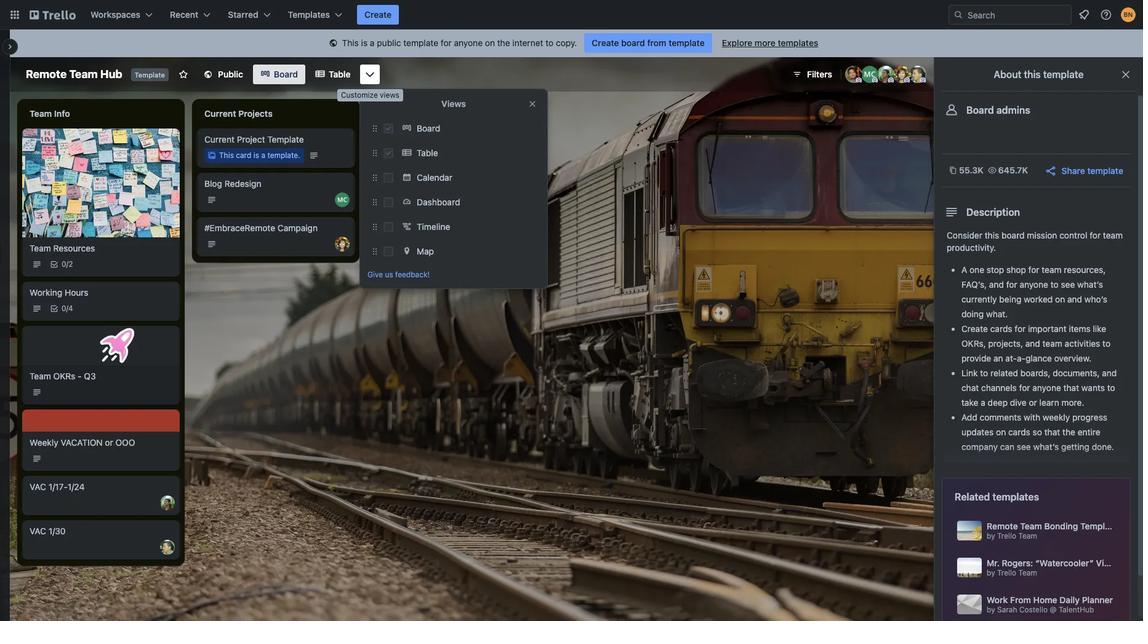 Task type: locate. For each thing, give the bounding box(es) containing it.
okrs,
[[962, 339, 986, 349]]

productivity.
[[947, 243, 996, 253]]

or left ooo on the bottom of the page
[[105, 438, 113, 448]]

team up from
[[1019, 569, 1037, 578]]

0 horizontal spatial board
[[274, 69, 298, 79]]

templates
[[778, 38, 819, 48], [993, 492, 1039, 503]]

0 vertical spatial trello
[[997, 532, 1017, 541]]

0 for hours
[[62, 304, 66, 313]]

team left okrs
[[30, 371, 51, 382]]

cards down what.
[[990, 324, 1013, 334]]

template right bonding
[[1081, 521, 1118, 532]]

a
[[370, 38, 375, 48], [261, 151, 265, 160], [981, 398, 986, 408]]

control
[[1060, 230, 1088, 241]]

on right worked
[[1055, 294, 1065, 305]]

1 vertical spatial the
[[1063, 427, 1076, 438]]

on down comments
[[996, 427, 1006, 438]]

0 vertical spatial board
[[621, 38, 645, 48]]

this member is an admin of this workspace. image left tom mikelbach (tommikelbach) image
[[888, 78, 894, 83]]

0 notifications image
[[1077, 7, 1092, 22]]

anyone
[[454, 38, 483, 48], [1020, 280, 1048, 290], [1033, 383, 1061, 393]]

2 by from the top
[[987, 569, 995, 578]]

1 trello from the top
[[997, 532, 1017, 541]]

0 vertical spatial on
[[485, 38, 495, 48]]

1 current from the top
[[204, 108, 236, 119]]

board left admins
[[967, 105, 994, 116]]

templates button
[[281, 5, 350, 25]]

description
[[967, 207, 1020, 218]]

this for about
[[1024, 69, 1041, 80]]

current inside current project template link
[[204, 134, 235, 145]]

work from home daily planner by sarah costello @ talenthub
[[987, 595, 1113, 615]]

trello
[[997, 532, 1017, 541], [997, 569, 1017, 578]]

a left public
[[370, 38, 375, 48]]

this member is an admin of this workspace. image right andre gorte (andregorte) icon
[[872, 78, 878, 83]]

team inside consider this board mission control for team productivity.
[[1103, 230, 1123, 241]]

vac left the 1/17-
[[30, 482, 46, 492]]

this member is an admin of this workspace. image left priscilla parjet (priscillaparjet) image
[[856, 78, 862, 83]]

stop
[[987, 265, 1004, 275]]

table up "customize"
[[329, 69, 351, 79]]

create inside "link"
[[592, 38, 619, 48]]

more.
[[1062, 398, 1085, 408]]

vac
[[30, 482, 46, 492], [30, 526, 46, 537]]

cards left 'so'
[[1008, 427, 1031, 438]]

template up the template.
[[267, 134, 304, 145]]

this member is an admin of this workspace. image for priscilla parjet (priscillaparjet) image
[[888, 78, 894, 83]]

is right 'card'
[[254, 151, 259, 160]]

team inside remote team hub text box
[[69, 68, 98, 81]]

1 vertical spatial 0
[[62, 304, 66, 313]]

by for mr.
[[987, 569, 995, 578]]

1 horizontal spatial board link
[[398, 119, 540, 139]]

1 vertical spatial campaign
[[278, 223, 318, 233]]

to left copy.
[[546, 38, 554, 48]]

board link up current projects text box
[[253, 65, 305, 84]]

0 vertical spatial this
[[342, 38, 359, 48]]

dashboard link
[[398, 193, 540, 212]]

team left info
[[30, 108, 52, 119]]

blog redesign
[[204, 179, 261, 189]]

trello up rogers:
[[997, 532, 1017, 541]]

company
[[962, 442, 998, 453]]

0 horizontal spatial create
[[365, 9, 392, 20]]

0 vertical spatial or
[[1029, 398, 1037, 408]]

0 horizontal spatial or
[[105, 438, 113, 448]]

see right can
[[1017, 442, 1031, 453]]

this left 'card'
[[219, 151, 234, 160]]

2 horizontal spatial create
[[962, 324, 988, 334]]

remote down related templates
[[987, 521, 1018, 532]]

0 horizontal spatial what's
[[1033, 442, 1059, 453]]

project
[[237, 134, 265, 145]]

vac for vac 1/30
[[30, 526, 46, 537]]

0 horizontal spatial campaign
[[278, 223, 318, 233]]

0 vertical spatial priscilla parjet (priscillaparjet) image
[[510, 193, 525, 207]]

2 current from the top
[[204, 134, 235, 145]]

board inside create board from template "link"
[[621, 38, 645, 48]]

1 / from the top
[[66, 260, 68, 269]]

2 horizontal spatial board
[[967, 105, 994, 116]]

0 vertical spatial vac
[[30, 482, 46, 492]]

2 vertical spatial a
[[981, 398, 986, 408]]

vacation
[[61, 438, 103, 448]]

views
[[380, 91, 399, 100]]

board
[[621, 38, 645, 48], [1002, 230, 1025, 241]]

at-
[[1006, 353, 1017, 364]]

0 horizontal spatial this member is an admin of this workspace. image
[[856, 78, 862, 83]]

0 vertical spatial what's
[[1078, 280, 1103, 290]]

1 vertical spatial /
[[66, 304, 68, 313]]

team up rogers:
[[1019, 532, 1037, 541]]

on left internet
[[485, 38, 495, 48]]

timeline
[[417, 222, 450, 232]]

team down the important in the right bottom of the page
[[1043, 339, 1063, 349]]

1 horizontal spatial samantha pivlot (samanthapivlot) image
[[893, 66, 911, 83]]

/ down team resources
[[66, 260, 68, 269]]

Team Info text field
[[22, 104, 180, 124]]

0 vertical spatial this
[[1024, 69, 1041, 80]]

1 vertical spatial samantha pivlot (samanthapivlot) image
[[335, 237, 350, 252]]

to down like
[[1103, 339, 1111, 349]]

1 vertical spatial that
[[1045, 427, 1060, 438]]

related templates
[[955, 492, 1039, 503]]

0 vertical spatial table
[[329, 69, 351, 79]]

1 vertical spatial by
[[987, 569, 995, 578]]

this member is an admin of this workspace. image for tom mikelbach (tommikelbach) image
[[920, 78, 926, 83]]

faq's,
[[962, 280, 987, 290]]

this member is an admin of this workspace. image
[[856, 78, 862, 83], [872, 78, 878, 83], [904, 78, 910, 83]]

trello inside the mr. rogers: "watercooler" video chat  by trello team
[[997, 569, 1017, 578]]

0 horizontal spatial marques closter (marquescloster) image
[[335, 193, 350, 207]]

consider this board mission control for team productivity.
[[947, 230, 1123, 253]]

share template
[[1062, 165, 1124, 176]]

0 vertical spatial anyone
[[454, 38, 483, 48]]

current left the project
[[204, 134, 235, 145]]

0 horizontal spatial on
[[485, 38, 495, 48]]

0 left 2
[[62, 260, 66, 269]]

team
[[1103, 230, 1123, 241], [1042, 265, 1062, 275], [1043, 339, 1063, 349]]

table link up the calendar link
[[398, 143, 540, 163]]

close popover image
[[528, 99, 537, 109]]

1 horizontal spatial table link
[[398, 143, 540, 163]]

template inside remote team bonding template by trello team
[[1081, 521, 1118, 532]]

rogers:
[[1002, 558, 1033, 569]]

anyone up learn
[[1033, 383, 1061, 393]]

or right dive
[[1029, 398, 1037, 408]]

what.
[[986, 309, 1008, 320]]

weekly
[[1043, 413, 1070, 423]]

is left public
[[361, 38, 368, 48]]

marques closter (marquescloster) image
[[861, 66, 879, 83], [335, 193, 350, 207]]

2 horizontal spatial a
[[981, 398, 986, 408]]

home
[[1033, 595, 1058, 606]]

1/30
[[49, 526, 66, 537]]

-
[[78, 371, 82, 382]]

0 vertical spatial board link
[[253, 65, 305, 84]]

1 horizontal spatial on
[[996, 427, 1006, 438]]

1 vertical spatial template
[[267, 134, 304, 145]]

0 vertical spatial 0
[[62, 260, 66, 269]]

2 / from the top
[[66, 304, 68, 313]]

create up public
[[365, 9, 392, 20]]

this member is an admin of this workspace. image right priscilla parjet (priscillaparjet) image
[[904, 78, 910, 83]]

priscilla parjet (priscillaparjet) image
[[510, 193, 525, 207], [160, 496, 175, 511]]

by inside work from home daily planner by sarah costello @ talenthub
[[987, 606, 995, 615]]

by left sarah
[[987, 606, 995, 615]]

1 horizontal spatial board
[[1002, 230, 1025, 241]]

that up "more."
[[1064, 383, 1079, 393]]

by inside the mr. rogers: "watercooler" video chat  by trello team
[[987, 569, 995, 578]]

priscilla parjet (priscillaparjet) image down andre gorte (andregorte) image at the top left
[[510, 193, 525, 207]]

templates right related
[[993, 492, 1039, 503]]

1 vertical spatial see
[[1017, 442, 1031, 453]]

dashboard
[[417, 197, 460, 207]]

related
[[955, 492, 990, 503]]

1 by from the top
[[987, 532, 995, 541]]

anyone up worked
[[1020, 280, 1048, 290]]

templates right more
[[778, 38, 819, 48]]

1 vac from the top
[[30, 482, 46, 492]]

the left internet
[[497, 38, 510, 48]]

for right shop
[[1029, 265, 1040, 275]]

this member is an admin of this workspace. image right priscilla parjet (priscillaparjet) image
[[920, 78, 926, 83]]

1 vertical spatial anyone
[[1020, 280, 1048, 290]]

table link down sm image
[[308, 65, 358, 84]]

team left bonding
[[1020, 521, 1042, 532]]

channels
[[981, 383, 1017, 393]]

card
[[236, 151, 251, 160]]

board left mission
[[1002, 230, 1025, 241]]

this member is an admin of this workspace. image
[[888, 78, 894, 83], [920, 78, 926, 83]]

1 vertical spatial priscilla parjet (priscillaparjet) image
[[160, 496, 175, 511]]

template right share
[[1088, 165, 1124, 176]]

weekly vacation or ooo
[[30, 438, 135, 448]]

to up worked
[[1051, 280, 1059, 290]]

see down "resources,"
[[1061, 280, 1075, 290]]

1 vertical spatial is
[[254, 151, 259, 160]]

0 horizontal spatial templates
[[778, 38, 819, 48]]

vac 1/30 link
[[30, 526, 172, 538]]

/
[[66, 260, 68, 269], [66, 304, 68, 313]]

2 horizontal spatial template
[[1081, 521, 1118, 532]]

anyone left internet
[[454, 38, 483, 48]]

create inside button
[[365, 9, 392, 20]]

the
[[497, 38, 510, 48], [1063, 427, 1076, 438]]

2 vertical spatial template
[[1081, 521, 1118, 532]]

customize views tooltip
[[337, 89, 403, 101]]

tom mikelbach (tommikelbach) image
[[160, 540, 175, 555]]

0 left 4
[[62, 304, 66, 313]]

1/17-
[[49, 482, 68, 492]]

mr. rogers: "watercooler" video chat  by trello team
[[987, 558, 1143, 578]]

template
[[403, 38, 438, 48], [669, 38, 705, 48], [1043, 69, 1084, 80], [1088, 165, 1124, 176]]

team up worked
[[1042, 265, 1062, 275]]

1 horizontal spatial this member is an admin of this workspace. image
[[920, 78, 926, 83]]

0 vertical spatial campaign
[[406, 179, 447, 189]]

wants
[[1082, 383, 1105, 393]]

3 by from the top
[[987, 606, 995, 615]]

2 vertical spatial create
[[962, 324, 988, 334]]

campaign for #embraceremote campaign
[[278, 223, 318, 233]]

2 vertical spatial board
[[417, 123, 440, 134]]

this inside consider this board mission control for team productivity.
[[985, 230, 999, 241]]

updates
[[962, 427, 994, 438]]

feedback!
[[395, 270, 430, 280]]

team resources
[[30, 243, 95, 253]]

@
[[1050, 606, 1057, 615]]

0 vertical spatial current
[[204, 108, 236, 119]]

for right public
[[441, 38, 452, 48]]

1 horizontal spatial see
[[1061, 280, 1075, 290]]

1 horizontal spatial template
[[267, 134, 304, 145]]

0 vertical spatial board
[[274, 69, 298, 79]]

campaign down blog redesign link
[[278, 223, 318, 233]]

the up getting
[[1063, 427, 1076, 438]]

blog
[[204, 179, 222, 189]]

current inside current projects text box
[[204, 108, 236, 119]]

board up current projects text box
[[274, 69, 298, 79]]

mission
[[1027, 230, 1057, 241]]

team okrs - q3
[[30, 371, 96, 382]]

give us feedback! link
[[368, 269, 540, 281]]

template right from
[[669, 38, 705, 48]]

ebook campaign
[[379, 179, 447, 189]]

create right copy.
[[592, 38, 619, 48]]

team inside team resources link
[[30, 243, 51, 253]]

what's down 'so'
[[1033, 442, 1059, 453]]

#embraceremote
[[204, 223, 275, 233]]

1 horizontal spatial or
[[1029, 398, 1037, 408]]

this for this is a public template for anyone on the internet to copy.
[[342, 38, 359, 48]]

overview.
[[1055, 353, 1092, 364]]

by inside remote team bonding template by trello team
[[987, 532, 995, 541]]

create up okrs,
[[962, 324, 988, 334]]

team inside team okrs - q3 link
[[30, 371, 51, 382]]

1 vertical spatial board
[[1002, 230, 1025, 241]]

1 vertical spatial vac
[[30, 526, 46, 537]]

remote for remote team bonding template by trello team
[[987, 521, 1018, 532]]

0 horizontal spatial this
[[219, 151, 234, 160]]

1 this member is an admin of this workspace. image from the left
[[888, 78, 894, 83]]

"watercooler"
[[1036, 558, 1094, 569]]

team right control
[[1103, 230, 1123, 241]]

remote inside remote team bonding template by trello team
[[987, 521, 1018, 532]]

remote inside text box
[[26, 68, 67, 81]]

0 vertical spatial create
[[365, 9, 392, 20]]

priscilla parjet (priscillaparjet) image up tom mikelbach (tommikelbach) icon
[[160, 496, 175, 511]]

1 horizontal spatial table
[[417, 148, 438, 158]]

1 vertical spatial on
[[1055, 294, 1065, 305]]

template left star or unstar board image
[[135, 71, 165, 79]]

2 trello from the top
[[997, 569, 1017, 578]]

1 horizontal spatial is
[[361, 38, 368, 48]]

team left hub
[[69, 68, 98, 81]]

2 vac from the top
[[30, 526, 46, 537]]

andre gorte (andregorte) image
[[845, 66, 863, 83]]

remote up the team info
[[26, 68, 67, 81]]

0 vertical spatial team
[[1103, 230, 1123, 241]]

0 vertical spatial a
[[370, 38, 375, 48]]

1 horizontal spatial this
[[1024, 69, 1041, 80]]

0 vertical spatial remote
[[26, 68, 67, 81]]

board up launch
[[417, 123, 440, 134]]

this
[[342, 38, 359, 48], [219, 151, 234, 160]]

campaign up dashboard
[[406, 179, 447, 189]]

a right take
[[981, 398, 986, 408]]

1 vertical spatial board
[[967, 105, 994, 116]]

0 horizontal spatial a
[[261, 151, 265, 160]]

a inside a one stop shop for team resources, faq's, and for anyone to see what's currently being worked on and who's doing what. create cards for important items like okrs, projects, and team activities to provide an at-a-glance overview. link to related boards, documents, and chat channels for anyone that wants to take a deep dive or learn more. add comments with weekly progress updates on cards so that the entire company can see what's getting done.
[[981, 398, 986, 408]]

calendar
[[417, 172, 452, 183]]

nordic launch
[[379, 134, 437, 145]]

board link down views
[[398, 119, 540, 139]]

current left projects
[[204, 108, 236, 119]]

chat
[[1122, 558, 1141, 569]]

remote team bonding template by trello team
[[987, 521, 1118, 541]]

template right about
[[1043, 69, 1084, 80]]

workspaces
[[91, 9, 140, 20]]

2 0 from the top
[[62, 304, 66, 313]]

1 horizontal spatial remote
[[987, 521, 1018, 532]]

sarah
[[997, 606, 1017, 615]]

2 vertical spatial on
[[996, 427, 1006, 438]]

55.3k
[[959, 165, 984, 175]]

1 horizontal spatial this
[[342, 38, 359, 48]]

team info
[[30, 108, 70, 119]]

for right control
[[1090, 230, 1101, 241]]

one
[[970, 265, 985, 275]]

that right 'so'
[[1045, 427, 1060, 438]]

consider
[[947, 230, 983, 241]]

1 horizontal spatial create
[[592, 38, 619, 48]]

1 0 from the top
[[62, 260, 66, 269]]

0 horizontal spatial this member is an admin of this workspace. image
[[888, 78, 894, 83]]

0 horizontal spatial samantha pivlot (samanthapivlot) image
[[335, 237, 350, 252]]

0 vertical spatial table link
[[308, 65, 358, 84]]

samantha pivlot (samanthapivlot) image
[[893, 66, 911, 83], [335, 237, 350, 252]]

/ down working hours at the left of page
[[66, 304, 68, 313]]

learn
[[1040, 398, 1059, 408]]

remote
[[26, 68, 67, 81], [987, 521, 1018, 532]]

create for create
[[365, 9, 392, 20]]

this is a public template for anyone on the internet to copy.
[[342, 38, 577, 48]]

for up the being
[[1006, 280, 1018, 290]]

board left from
[[621, 38, 645, 48]]

0 horizontal spatial remote
[[26, 68, 67, 81]]

team inside team info text box
[[30, 108, 52, 119]]

andre gorte (andregorte) image
[[510, 148, 525, 163]]

2 vertical spatial by
[[987, 606, 995, 615]]

campaign
[[406, 179, 447, 189], [278, 223, 318, 233]]

this right sm image
[[342, 38, 359, 48]]

team left the "resources"
[[30, 243, 51, 253]]

for
[[441, 38, 452, 48], [1090, 230, 1101, 241], [1029, 265, 1040, 275], [1006, 280, 1018, 290], [1015, 324, 1026, 334], [1019, 383, 1030, 393]]

share
[[1062, 165, 1085, 176]]

vac left 1/30
[[30, 526, 46, 537]]

2 vertical spatial anyone
[[1033, 383, 1061, 393]]

2 this member is an admin of this workspace. image from the left
[[920, 78, 926, 83]]

give us feedback!
[[368, 270, 430, 280]]

0 horizontal spatial this
[[985, 230, 999, 241]]

by up work
[[987, 569, 995, 578]]

vac 1/17-1/24 link
[[30, 481, 172, 494]]

0 horizontal spatial is
[[254, 151, 259, 160]]

1 this member is an admin of this workspace. image from the left
[[856, 78, 862, 83]]

or inside a one stop shop for team resources, faq's, and for anyone to see what's currently being worked on and who's doing what. create cards for important items like okrs, projects, and team activities to provide an at-a-glance overview. link to related boards, documents, and chat channels for anyone that wants to take a deep dive or learn more. add comments with weekly progress updates on cards so that the entire company can see what's getting done.
[[1029, 398, 1037, 408]]

board link
[[253, 65, 305, 84], [398, 119, 540, 139]]

1 vertical spatial a
[[261, 151, 265, 160]]

us
[[385, 270, 393, 280]]

vac 1/30
[[30, 526, 66, 537]]

0 horizontal spatial that
[[1045, 427, 1060, 438]]

trello up work
[[997, 569, 1017, 578]]

template inside button
[[1088, 165, 1124, 176]]

this down description
[[985, 230, 999, 241]]

1 horizontal spatial that
[[1064, 383, 1079, 393]]

explore more templates link
[[715, 33, 826, 53]]

this right about
[[1024, 69, 1041, 80]]

1 horizontal spatial marques closter (marquescloster) image
[[861, 66, 879, 83]]

table down launch
[[417, 148, 438, 158]]

ebook campaign link
[[379, 178, 522, 190]]

0 / 4
[[62, 304, 73, 313]]

0 vertical spatial /
[[66, 260, 68, 269]]

q3
[[84, 371, 96, 382]]

entire
[[1078, 427, 1101, 438]]

team
[[69, 68, 98, 81], [30, 108, 52, 119], [30, 243, 51, 253], [30, 371, 51, 382], [1020, 521, 1042, 532], [1019, 532, 1037, 541], [1019, 569, 1037, 578]]

board for the board link to the bottom
[[417, 123, 440, 134]]

1 vertical spatial this
[[985, 230, 999, 241]]

1 vertical spatial this
[[219, 151, 234, 160]]

what's down "resources,"
[[1078, 280, 1103, 290]]

2 horizontal spatial this member is an admin of this workspace. image
[[904, 78, 910, 83]]

by up 'mr.'
[[987, 532, 995, 541]]

a down current project template
[[261, 151, 265, 160]]



Task type: describe. For each thing, give the bounding box(es) containing it.
4
[[68, 304, 73, 313]]

current for current projects
[[204, 108, 236, 119]]

0 vertical spatial cards
[[990, 324, 1013, 334]]

map
[[417, 246, 434, 257]]

templates
[[288, 9, 330, 20]]

documents,
[[1053, 368, 1100, 379]]

admins
[[997, 105, 1031, 116]]

about
[[994, 69, 1022, 80]]

1/24
[[68, 482, 85, 492]]

0 horizontal spatial table link
[[308, 65, 358, 84]]

remote team hub
[[26, 68, 122, 81]]

doing
[[962, 309, 984, 320]]

0 for resources
[[62, 260, 66, 269]]

current for current project template
[[204, 134, 235, 145]]

star or unstar board image
[[179, 70, 188, 79]]

weekly vacation or ooo link
[[30, 437, 172, 449]]

/ for hours
[[66, 304, 68, 313]]

working
[[30, 287, 62, 298]]

can
[[1000, 442, 1015, 453]]

internet
[[512, 38, 543, 48]]

board inside consider this board mission control for team productivity.
[[1002, 230, 1025, 241]]

for up projects,
[[1015, 324, 1026, 334]]

create inside a one stop shop for team resources, faq's, and for anyone to see what's currently being worked on and who's doing what. create cards for important items like okrs, projects, and team activities to provide an at-a-glance overview. link to related boards, documents, and chat channels for anyone that wants to take a deep dive or learn more. add comments with weekly progress updates on cards so that the entire company can see what's getting done.
[[962, 324, 988, 334]]

vac 1/17-1/24
[[30, 482, 85, 492]]

progress
[[1073, 413, 1108, 423]]

search image
[[954, 10, 964, 20]]

1 horizontal spatial priscilla parjet (priscillaparjet) image
[[510, 193, 525, 207]]

and down stop
[[989, 280, 1004, 290]]

645.7k
[[998, 165, 1028, 175]]

resources
[[53, 243, 95, 253]]

1 vertical spatial board link
[[398, 119, 540, 139]]

ben nelson (bennelson96) image
[[1121, 7, 1136, 22]]

for inside consider this board mission control for team productivity.
[[1090, 230, 1101, 241]]

done.
[[1092, 442, 1115, 453]]

#embraceremote campaign link
[[204, 222, 347, 235]]

by for work
[[987, 606, 995, 615]]

0 horizontal spatial priscilla parjet (priscillaparjet) image
[[160, 496, 175, 511]]

explore
[[722, 38, 753, 48]]

recent
[[170, 9, 198, 20]]

comments
[[980, 413, 1022, 423]]

ooo
[[115, 438, 135, 448]]

worked
[[1024, 294, 1053, 305]]

primary element
[[0, 0, 1143, 30]]

Board name text field
[[20, 65, 128, 84]]

and up glance
[[1026, 339, 1040, 349]]

the inside a one stop shop for team resources, faq's, and for anyone to see what's currently being worked on and who's doing what. create cards for important items like okrs, projects, and team activities to provide an at-a-glance overview. link to related boards, documents, and chat channels for anyone that wants to take a deep dive or learn more. add comments with weekly progress updates on cards so that the entire company can see what's getting done.
[[1063, 427, 1076, 438]]

take
[[962, 398, 979, 408]]

nordic
[[379, 134, 406, 145]]

sm image
[[327, 38, 340, 50]]

rocketship image
[[97, 325, 138, 366]]

who's
[[1085, 294, 1108, 305]]

recent button
[[163, 5, 218, 25]]

redesign
[[225, 179, 261, 189]]

0 vertical spatial that
[[1064, 383, 1079, 393]]

0 / 2
[[62, 260, 73, 269]]

costello
[[1020, 606, 1048, 615]]

hub
[[100, 68, 122, 81]]

1 vertical spatial team
[[1042, 265, 1062, 275]]

1 vertical spatial or
[[105, 438, 113, 448]]

related
[[991, 368, 1018, 379]]

working hours link
[[30, 287, 172, 299]]

customize
[[341, 91, 378, 100]]

starred button
[[221, 5, 278, 25]]

0 vertical spatial see
[[1061, 280, 1075, 290]]

team okrs - q3 link
[[30, 370, 172, 383]]

nordic launch link
[[379, 134, 522, 146]]

template right public
[[403, 38, 438, 48]]

info
[[54, 108, 70, 119]]

boards,
[[1021, 368, 1051, 379]]

1 vertical spatial table
[[417, 148, 438, 158]]

back to home image
[[30, 5, 76, 25]]

video
[[1096, 558, 1120, 569]]

0 vertical spatial templates
[[778, 38, 819, 48]]

customize views image
[[364, 68, 376, 81]]

calendar link
[[398, 168, 540, 188]]

trello inside remote team bonding template by trello team
[[997, 532, 1017, 541]]

items
[[1069, 324, 1091, 334]]

workspaces button
[[83, 5, 160, 25]]

open information menu image
[[1100, 9, 1113, 21]]

priscilla parjet (priscillaparjet) image
[[877, 66, 895, 83]]

weekly
[[30, 438, 58, 448]]

ebook
[[379, 179, 404, 189]]

so
[[1033, 427, 1042, 438]]

campaign for ebook campaign
[[406, 179, 447, 189]]

0 horizontal spatial see
[[1017, 442, 1031, 453]]

shop
[[1007, 265, 1026, 275]]

1 vertical spatial what's
[[1033, 442, 1059, 453]]

activities
[[1065, 339, 1100, 349]]

1 vertical spatial marques closter (marquescloster) image
[[335, 193, 350, 207]]

2
[[68, 260, 73, 269]]

tom mikelbach (tommikelbach) image
[[909, 66, 927, 83]]

remote for remote team hub
[[26, 68, 67, 81]]

Search field
[[964, 6, 1071, 24]]

and left 'who's'
[[1068, 294, 1082, 305]]

0 horizontal spatial board link
[[253, 65, 305, 84]]

template inside "link"
[[669, 38, 705, 48]]

2 vertical spatial team
[[1043, 339, 1063, 349]]

board admins
[[967, 105, 1031, 116]]

and up 'wants'
[[1102, 368, 1117, 379]]

0 horizontal spatial table
[[329, 69, 351, 79]]

vac for vac 1/17-1/24
[[30, 482, 46, 492]]

a one stop shop for team resources, faq's, and for anyone to see what's currently being worked on and who's doing what. create cards for important items like okrs, projects, and team activities to provide an at-a-glance overview. link to related boards, documents, and chat channels for anyone that wants to take a deep dive or learn more. add comments with weekly progress updates on cards so that the entire company can see what's getting done.
[[962, 265, 1117, 453]]

dive
[[1010, 398, 1027, 408]]

0 vertical spatial template
[[135, 71, 165, 79]]

deep
[[988, 398, 1008, 408]]

Current Projects text field
[[197, 104, 355, 124]]

/ for resources
[[66, 260, 68, 269]]

team inside the mr. rogers: "watercooler" video chat  by trello team
[[1019, 569, 1037, 578]]

board for the left the board link
[[274, 69, 298, 79]]

2 this member is an admin of this workspace. image from the left
[[872, 78, 878, 83]]

for up dive
[[1019, 383, 1030, 393]]

0 vertical spatial samantha pivlot (samanthapivlot) image
[[893, 66, 911, 83]]

explore more templates
[[722, 38, 819, 48]]

work
[[987, 595, 1008, 606]]

customize views
[[341, 91, 399, 100]]

#embraceremote campaign
[[204, 223, 318, 233]]

add
[[962, 413, 978, 423]]

currently
[[962, 294, 997, 305]]

2 horizontal spatial on
[[1055, 294, 1065, 305]]

to right 'wants'
[[1107, 383, 1115, 393]]

0 vertical spatial marques closter (marquescloster) image
[[861, 66, 879, 83]]

planner
[[1082, 595, 1113, 606]]

to right the link at the bottom of page
[[980, 368, 988, 379]]

current project template
[[204, 134, 304, 145]]

create board from template link
[[585, 33, 712, 53]]

create for create board from template
[[592, 38, 619, 48]]

filters
[[807, 69, 832, 79]]

1 horizontal spatial templates
[[993, 492, 1039, 503]]

this for this card is a template.
[[219, 151, 234, 160]]

create board from template
[[592, 38, 705, 48]]

from
[[1010, 595, 1031, 606]]

launch
[[408, 134, 437, 145]]

0 vertical spatial the
[[497, 38, 510, 48]]

1 vertical spatial cards
[[1008, 427, 1031, 438]]

1 horizontal spatial what's
[[1078, 280, 1103, 290]]

3 this member is an admin of this workspace. image from the left
[[904, 78, 910, 83]]

more
[[755, 38, 776, 48]]

1 horizontal spatial a
[[370, 38, 375, 48]]

resources,
[[1064, 265, 1106, 275]]

chat
[[962, 383, 979, 393]]

projects,
[[989, 339, 1023, 349]]

copy.
[[556, 38, 577, 48]]

this for consider
[[985, 230, 999, 241]]

okrs
[[53, 371, 75, 382]]

public
[[218, 69, 243, 79]]



Task type: vqa. For each thing, say whether or not it's contained in the screenshot.
55.3K
yes



